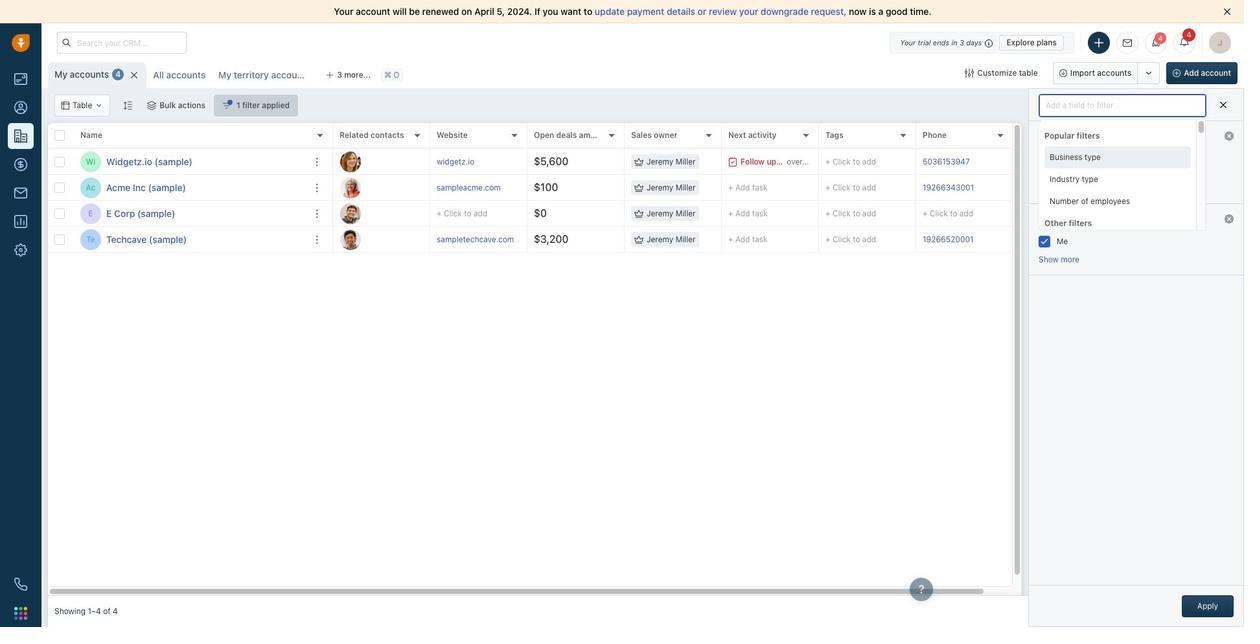 Task type: locate. For each thing, give the bounding box(es) containing it.
l image
[[340, 177, 361, 198]]

row group
[[48, 149, 333, 253], [333, 149, 1040, 253]]

style_myh0__igzzd8unmi image
[[123, 101, 132, 110]]

grid
[[48, 123, 1040, 596]]

column header
[[74, 123, 333, 149]]

phone image
[[14, 578, 27, 591]]

1 vertical spatial group
[[1045, 146, 1192, 212]]

press space to select this row. row
[[48, 149, 333, 175], [333, 149, 1040, 175], [48, 175, 333, 201], [333, 175, 1040, 201], [48, 201, 333, 227], [333, 201, 1040, 227], [48, 227, 333, 253], [333, 227, 1040, 253]]

j image
[[340, 203, 361, 224]]

group
[[1053, 62, 1161, 84], [1045, 146, 1192, 212]]

Add a field to filter search field
[[1039, 94, 1207, 117]]

j image
[[340, 151, 361, 172]]

container_wx8msf4aqz5i3rn1 image
[[147, 101, 156, 110], [62, 102, 69, 110], [95, 102, 103, 110], [635, 183, 644, 192], [635, 209, 644, 218], [635, 235, 644, 244]]

container_wx8msf4aqz5i3rn1 image
[[965, 69, 975, 78], [222, 101, 231, 110], [635, 157, 644, 166], [729, 157, 738, 166]]

list box
[[1039, 119, 1207, 628]]

freshworks switcher image
[[14, 607, 27, 620]]

option
[[1045, 125, 1192, 212], [1045, 146, 1192, 168], [1045, 168, 1192, 190], [1045, 190, 1192, 212]]

4 option from the top
[[1045, 190, 1192, 212]]

row
[[48, 123, 333, 149]]

send email image
[[1124, 39, 1133, 47]]

s image
[[340, 229, 361, 250]]



Task type: vqa. For each thing, say whether or not it's contained in the screenshot.
Cell corresponding to S image
no



Task type: describe. For each thing, give the bounding box(es) containing it.
2 option from the top
[[1045, 146, 1192, 168]]

2 row group from the left
[[333, 149, 1040, 253]]

phone element
[[8, 572, 34, 598]]

1 option from the top
[[1045, 125, 1192, 212]]

close image
[[1224, 8, 1232, 16]]

Search your CRM... text field
[[57, 32, 187, 54]]

0 vertical spatial group
[[1053, 62, 1161, 84]]

1 row group from the left
[[48, 149, 333, 253]]

3 option from the top
[[1045, 168, 1192, 190]]



